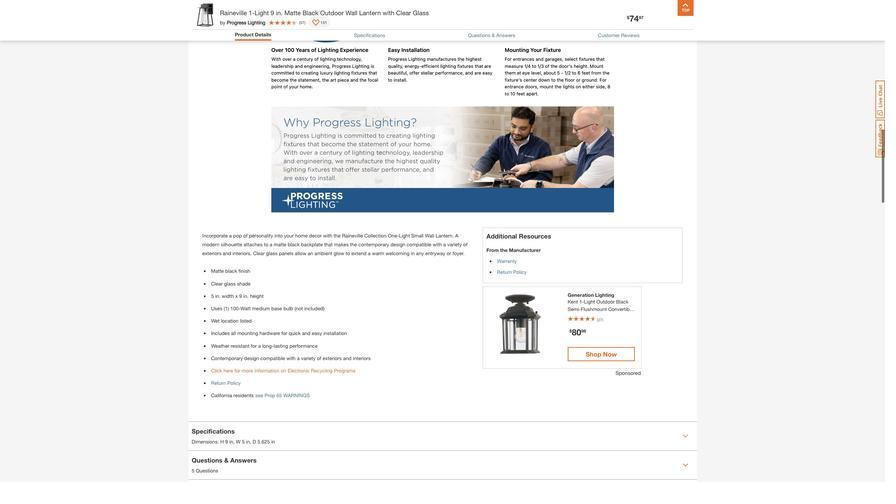 Task type: vqa. For each thing, say whether or not it's contained in the screenshot.
Check Order Status
no



Task type: describe. For each thing, give the bounding box(es) containing it.
1 horizontal spatial the
[[350, 241, 357, 248]]

welcoming
[[386, 250, 410, 256]]

$ 74 97
[[627, 13, 644, 23]]

2 horizontal spatial in.
[[276, 9, 283, 17]]

warm
[[372, 250, 384, 256]]

1- inside generation lighting kent 1-light outdoor black semi-flushmount convertible pendant
[[580, 299, 584, 305]]

allow
[[295, 250, 307, 256]]

modern
[[202, 241, 220, 248]]

0 horizontal spatial variety
[[301, 355, 316, 361]]

performance
[[290, 343, 318, 349]]

clear inside incorporate a pop of personality into your home decor with the raineville collection one-light small wall lantern. a modern silhouette attaches to a matte black backplate that makes the contemporary design compatible with a variety of exteriors and interiors. clear glass panels allow an ambient glow to extend a warm welcoming in any entryway or foyer.
[[253, 250, 265, 256]]

& for questions & answers
[[492, 32, 495, 38]]

0 horizontal spatial return policy link
[[211, 380, 241, 386]]

warnings
[[284, 392, 310, 398]]

customer reviews
[[598, 32, 640, 38]]

27
[[598, 317, 603, 322]]

home
[[295, 233, 308, 239]]

now
[[604, 350, 617, 358]]

5 inside questions & answers 5 questions
[[192, 468, 195, 474]]

here
[[224, 368, 233, 374]]

0 vertical spatial wall
[[346, 9, 358, 17]]

convertible
[[609, 306, 634, 312]]

reviews
[[621, 32, 640, 38]]

( for 37
[[299, 20, 300, 25]]

a left the warm at the left of page
[[368, 250, 371, 256]]

more
[[242, 368, 253, 374]]

0 vertical spatial raineville
[[220, 9, 247, 17]]

1 horizontal spatial 9
[[239, 293, 242, 299]]

quick
[[289, 330, 301, 336]]

includes all mounting hardware for quick and easy installation
[[211, 330, 347, 336]]

97
[[639, 15, 644, 20]]

lighting inside generation lighting kent 1-light outdoor black semi-flushmount convertible pendant
[[596, 292, 615, 298]]

long-
[[262, 343, 274, 349]]

with right lantern
[[383, 9, 395, 17]]

shade
[[237, 281, 251, 287]]

9 for specifications
[[225, 439, 228, 445]]

california
[[211, 393, 232, 399]]

caret image
[[683, 462, 689, 468]]

uses (1) 100-watt medium base bulb (not included)
[[211, 305, 325, 311]]

( 27 )
[[597, 317, 604, 322]]

watt
[[241, 305, 251, 311]]

$ 80 98 shop now
[[570, 327, 617, 358]]

w
[[236, 439, 241, 445]]

1 horizontal spatial return policy link
[[497, 269, 527, 275]]

electronic
[[288, 368, 310, 374]]

contemporary
[[211, 355, 243, 361]]

additional
[[487, 232, 517, 240]]

( 37 )
[[299, 20, 305, 25]]

pendant
[[568, 314, 587, 320]]

panels
[[279, 250, 294, 256]]

answers for questions & answers
[[497, 32, 516, 38]]

0 horizontal spatial of
[[243, 233, 248, 239]]

a left long-
[[258, 343, 261, 349]]

live chat image
[[876, 81, 886, 118]]

80
[[572, 327, 582, 337]]

an
[[308, 250, 313, 256]]

specifications for specifications
[[354, 32, 385, 38]]

resistant
[[231, 343, 250, 349]]

131
[[321, 20, 327, 25]]

information
[[255, 368, 280, 374]]

2 horizontal spatial and
[[343, 355, 352, 361]]

installation
[[324, 330, 347, 336]]

on
[[281, 368, 287, 374]]

x
[[235, 293, 238, 299]]

variety inside incorporate a pop of personality into your home decor with the raineville collection one-light small wall lantern. a modern silhouette attaches to a matte black backplate that makes the contemporary design compatible with a variety of exteriors and interiors. clear glass panels allow an ambient glow to extend a warm welcoming in any entryway or foyer.
[[448, 241, 462, 248]]

location
[[221, 318, 239, 324]]

mounting
[[237, 330, 258, 336]]

california residents see prop 65 warnings
[[211, 392, 310, 399]]

specifications dimensions: h 9 in , w 5 in , d 5.625 in
[[192, 427, 275, 445]]

0 vertical spatial 5
[[211, 293, 214, 299]]

glass inside incorporate a pop of personality into your home decor with the raineville collection one-light small wall lantern. a modern silhouette attaches to a matte black backplate that makes the contemporary design compatible with a variety of exteriors and interiors. clear glass panels allow an ambient glow to extend a warm welcoming in any entryway or foyer.
[[266, 250, 278, 256]]

feedback link image
[[876, 119, 886, 158]]

light inside generation lighting kent 1-light outdoor black semi-flushmount convertible pendant
[[584, 299, 595, 305]]

in inside incorporate a pop of personality into your home decor with the raineville collection one-light small wall lantern. a modern silhouette attaches to a matte black backplate that makes the contemporary design compatible with a variety of exteriors and interiors. clear glass panels allow an ambient glow to extend a warm welcoming in any entryway or foyer.
[[411, 250, 415, 256]]

with up that
[[323, 233, 332, 239]]

wet
[[211, 318, 220, 324]]

questions & answers 5 questions
[[192, 456, 257, 474]]

all
[[231, 330, 236, 336]]

shop now button
[[568, 347, 635, 361]]

display image
[[313, 19, 320, 27]]

design inside incorporate a pop of personality into your home decor with the raineville collection one-light small wall lantern. a modern silhouette attaches to a matte black backplate that makes the contemporary design compatible with a variety of exteriors and interiors. clear glass panels allow an ambient glow to extend a warm welcoming in any entryway or foyer.
[[391, 241, 406, 248]]

0 horizontal spatial outdoor
[[320, 9, 344, 17]]

1 vertical spatial exteriors
[[323, 355, 342, 361]]

backplate
[[301, 241, 323, 248]]

in left the w
[[229, 439, 233, 445]]

click here for more information on electronic recycling programs link
[[211, 368, 356, 374]]

compatible inside incorporate a pop of personality into your home decor with the raineville collection one-light small wall lantern. a modern silhouette attaches to a matte black backplate that makes the contemporary design compatible with a variety of exteriors and interiors. clear glass panels allow an ambient glow to extend a warm welcoming in any entryway or foyer.
[[407, 241, 432, 248]]

1 vertical spatial matte
[[211, 268, 224, 274]]

2 horizontal spatial clear
[[396, 9, 411, 17]]

74
[[630, 13, 639, 23]]

questions & answers
[[468, 32, 516, 38]]

extend
[[352, 250, 367, 256]]

silhouette
[[221, 241, 242, 248]]

manufacturer
[[509, 247, 541, 253]]

2 horizontal spatial the
[[500, 247, 508, 253]]

matte black finish
[[211, 268, 250, 274]]

outdoor inside generation lighting kent 1-light outdoor black semi-flushmount convertible pendant
[[597, 299, 615, 305]]

5.625
[[258, 439, 270, 445]]

0 horizontal spatial lighting
[[248, 19, 266, 25]]

for for long-
[[251, 343, 257, 349]]

100-
[[230, 305, 241, 311]]

kent 1-light outdoor black semi-flushmount convertible pendant image
[[490, 292, 559, 361]]

a left "pop" in the top of the page
[[229, 233, 232, 239]]

a up electronic
[[297, 355, 300, 361]]

2 , from the left
[[250, 439, 251, 445]]

1 vertical spatial and
[[302, 330, 311, 336]]

makes
[[334, 241, 349, 248]]

weather resistant for a long-lasting performance
[[211, 343, 318, 349]]

1 horizontal spatial of
[[317, 355, 321, 361]]

contemporary design compatible with a variety of exteriors and interiors
[[211, 355, 371, 361]]

1 vertical spatial policy
[[227, 380, 241, 386]]

2 horizontal spatial of
[[464, 241, 468, 248]]

1 horizontal spatial to
[[346, 250, 350, 256]]

raineville 1-light 9 in. matte black outdoor wall lantern with clear glass
[[220, 9, 429, 17]]

resources
[[519, 232, 552, 240]]

0 vertical spatial policy
[[514, 269, 527, 275]]

click here for more information on electronic recycling programs
[[211, 368, 356, 374]]

residents
[[234, 393, 254, 399]]

1 vertical spatial black
[[225, 268, 237, 274]]

programs
[[334, 368, 356, 374]]

9 for raineville
[[271, 9, 274, 17]]

answers for questions & answers 5 questions
[[230, 456, 257, 464]]

lantern.
[[436, 233, 454, 239]]

in right the 5.625
[[271, 439, 275, 445]]

product image image
[[194, 4, 217, 27]]

included)
[[304, 305, 325, 311]]

pop
[[233, 233, 242, 239]]

details
[[255, 31, 271, 37]]

wet location listed
[[211, 318, 252, 324]]

specifications for specifications dimensions: h 9 in , w 5 in , d 5.625 in
[[192, 427, 235, 435]]

glow
[[334, 250, 344, 256]]

for for information
[[235, 368, 241, 374]]

light inside incorporate a pop of personality into your home decor with the raineville collection one-light small wall lantern. a modern silhouette attaches to a matte black backplate that makes the contemporary design compatible with a variety of exteriors and interiors. clear glass panels allow an ambient glow to extend a warm welcoming in any entryway or foyer.
[[399, 233, 410, 239]]

matte
[[274, 241, 287, 248]]



Task type: locate. For each thing, give the bounding box(es) containing it.
9
[[271, 9, 274, 17], [239, 293, 242, 299], [225, 439, 228, 445]]

0 vertical spatial to
[[264, 241, 269, 248]]

0 vertical spatial specifications
[[354, 32, 385, 38]]

black
[[303, 9, 319, 17], [617, 299, 629, 305]]

customer reviews button
[[598, 32, 640, 38], [598, 32, 640, 38]]

0 horizontal spatial glass
[[224, 281, 236, 287]]

black up convertible
[[617, 299, 629, 305]]

) down flushmount at the right bottom of the page
[[603, 317, 604, 322]]

in.
[[276, 9, 283, 17], [215, 293, 221, 299], [244, 293, 249, 299]]

1 horizontal spatial glass
[[266, 250, 278, 256]]

flushmount
[[581, 306, 607, 312]]

1 vertical spatial outdoor
[[597, 299, 615, 305]]

black
[[288, 241, 300, 248], [225, 268, 237, 274]]

return policy down warranty
[[497, 269, 527, 275]]

1 vertical spatial questions
[[192, 456, 223, 464]]

and down silhouette
[[223, 250, 231, 256]]

return down click
[[211, 380, 226, 386]]

policy down here
[[227, 380, 241, 386]]

with up electronic
[[287, 355, 296, 361]]

decor
[[309, 233, 322, 239]]

0 vertical spatial outdoor
[[320, 9, 344, 17]]

0 vertical spatial return policy
[[497, 269, 527, 275]]

variety down a
[[448, 241, 462, 248]]

matte up clear glass shade
[[211, 268, 224, 274]]

wall inside incorporate a pop of personality into your home decor with the raineville collection one-light small wall lantern. a modern silhouette attaches to a matte black backplate that makes the contemporary design compatible with a variety of exteriors and interiors. clear glass panels allow an ambient glow to extend a warm welcoming in any entryway or foyer.
[[425, 233, 435, 239]]

(
[[299, 20, 300, 25], [597, 317, 598, 322]]

questions
[[468, 32, 491, 38], [192, 456, 223, 464], [196, 468, 218, 474]]

questions for questions & answers 5 questions
[[192, 456, 223, 464]]

variety
[[448, 241, 462, 248], [301, 355, 316, 361]]

black down the your
[[288, 241, 300, 248]]

warranty
[[497, 258, 517, 264]]

0 horizontal spatial the
[[334, 233, 341, 239]]

1 horizontal spatial lighting
[[596, 292, 615, 298]]

0 horizontal spatial light
[[255, 9, 269, 17]]

lighting up product details
[[248, 19, 266, 25]]

0 vertical spatial exteriors
[[202, 250, 222, 256]]

generation
[[568, 292, 594, 298]]

( for 27
[[597, 317, 598, 322]]

0 horizontal spatial return policy
[[211, 380, 241, 386]]

to right glow
[[346, 250, 350, 256]]

of right "pop" in the top of the page
[[243, 233, 248, 239]]

1 vertical spatial black
[[617, 299, 629, 305]]

$ inside $ 74 97
[[627, 15, 630, 20]]

return
[[497, 269, 512, 275], [211, 380, 226, 386]]

1 vertical spatial &
[[224, 456, 229, 464]]

with
[[383, 9, 395, 17], [323, 233, 332, 239], [433, 241, 442, 248], [287, 355, 296, 361]]

exteriors
[[202, 250, 222, 256], [323, 355, 342, 361]]

1 vertical spatial glass
[[224, 281, 236, 287]]

black up display image
[[303, 9, 319, 17]]

& for questions & answers 5 questions
[[224, 456, 229, 464]]

d
[[253, 439, 256, 445]]

1- up by progress lighting
[[249, 9, 255, 17]]

1 horizontal spatial return
[[497, 269, 512, 275]]

clear glass shade
[[211, 281, 251, 287]]

exteriors down 'modern'
[[202, 250, 222, 256]]

0 vertical spatial for
[[282, 330, 288, 336]]

black for matte
[[303, 9, 319, 17]]

black for outdoor
[[617, 299, 629, 305]]

a left matte
[[270, 241, 273, 248]]

from the manufacturer
[[487, 247, 541, 253]]

$ inside '$ 80 98 shop now'
[[570, 328, 572, 334]]

0 vertical spatial variety
[[448, 241, 462, 248]]

wall
[[346, 9, 358, 17], [425, 233, 435, 239]]

outdoor up flushmount at the right bottom of the page
[[597, 299, 615, 305]]

clear down attaches
[[253, 250, 265, 256]]

2 horizontal spatial light
[[584, 299, 595, 305]]

clear up width
[[211, 281, 223, 287]]

0 horizontal spatial clear
[[211, 281, 223, 287]]

of up recycling
[[317, 355, 321, 361]]

0 vertical spatial return
[[497, 269, 512, 275]]

compatible up any
[[407, 241, 432, 248]]

contemporary
[[359, 241, 389, 248]]

0 vertical spatial 1-
[[249, 9, 255, 17]]

1 vertical spatial design
[[244, 355, 259, 361]]

product details button
[[235, 31, 271, 39], [235, 31, 271, 37]]

specifications button
[[354, 32, 385, 38], [354, 32, 385, 38]]

and up programs
[[343, 355, 352, 361]]

& inside questions & answers 5 questions
[[224, 456, 229, 464]]

$ for 80
[[570, 328, 572, 334]]

0 vertical spatial glass
[[266, 250, 278, 256]]

to down personality on the left of page
[[264, 241, 269, 248]]

lighting up flushmount at the right bottom of the page
[[596, 292, 615, 298]]

1 horizontal spatial 5
[[211, 293, 214, 299]]

1 horizontal spatial design
[[391, 241, 406, 248]]

with up "entryway"
[[433, 241, 442, 248]]

see prop 65 warnings button
[[256, 389, 310, 402]]

black up clear glass shade
[[225, 268, 237, 274]]

1 vertical spatial variety
[[301, 355, 316, 361]]

1 horizontal spatial for
[[251, 343, 257, 349]]

2 vertical spatial light
[[584, 299, 595, 305]]

98
[[582, 328, 586, 334]]

a
[[229, 233, 232, 239], [270, 241, 273, 248], [444, 241, 446, 248], [368, 250, 371, 256], [258, 343, 261, 349], [297, 355, 300, 361]]

bulb
[[284, 305, 293, 311]]

) for ( 37 )
[[304, 20, 305, 25]]

1 vertical spatial return
[[211, 380, 226, 386]]

return policy link down here
[[211, 380, 241, 386]]

uses
[[211, 305, 222, 311]]

design up welcoming
[[391, 241, 406, 248]]

hardware
[[260, 330, 280, 336]]

caret image
[[683, 433, 689, 439]]

0 vertical spatial black
[[288, 241, 300, 248]]

9 up details
[[271, 9, 274, 17]]

by progress lighting
[[220, 19, 266, 25]]

0 vertical spatial &
[[492, 32, 495, 38]]

includes
[[211, 330, 230, 336]]

1 vertical spatial to
[[346, 250, 350, 256]]

1 horizontal spatial ,
[[250, 439, 251, 445]]

1 vertical spatial lighting
[[596, 292, 615, 298]]

0 horizontal spatial &
[[224, 456, 229, 464]]

medium
[[252, 305, 270, 311]]

0 horizontal spatial 5
[[192, 468, 195, 474]]

0 vertical spatial lighting
[[248, 19, 266, 25]]

0 horizontal spatial policy
[[227, 380, 241, 386]]

light up by progress lighting
[[255, 9, 269, 17]]

specifications up dimensions:
[[192, 427, 235, 435]]

1 vertical spatial clear
[[253, 250, 265, 256]]

raineville up makes
[[342, 233, 363, 239]]

wall right small
[[425, 233, 435, 239]]

$ left 98
[[570, 328, 572, 334]]

for left quick
[[282, 330, 288, 336]]

product details
[[235, 31, 271, 37]]

clear left glass
[[396, 9, 411, 17]]

0 horizontal spatial design
[[244, 355, 259, 361]]

131 button
[[309, 17, 331, 28]]

1 vertical spatial return policy
[[211, 380, 241, 386]]

) for ( 27 )
[[603, 317, 604, 322]]

1 horizontal spatial and
[[302, 330, 311, 336]]

black inside generation lighting kent 1-light outdoor black semi-flushmount convertible pendant
[[617, 299, 629, 305]]

2 horizontal spatial 5
[[242, 439, 245, 445]]

in left any
[[411, 250, 415, 256]]

design up more at the bottom
[[244, 355, 259, 361]]

exteriors up recycling
[[323, 355, 342, 361]]

outdoor
[[320, 9, 344, 17], [597, 299, 615, 305]]

( down flushmount at the right bottom of the page
[[597, 317, 598, 322]]

a down lantern.
[[444, 241, 446, 248]]

1 horizontal spatial in.
[[244, 293, 249, 299]]

outdoor up 131
[[320, 9, 344, 17]]

entryway
[[426, 250, 446, 256]]

variety down performance
[[301, 355, 316, 361]]

1 horizontal spatial )
[[603, 317, 604, 322]]

5 down dimensions:
[[192, 468, 195, 474]]

glass
[[266, 250, 278, 256], [224, 281, 236, 287]]

5 up uses
[[211, 293, 214, 299]]

5 inside the specifications dimensions: h 9 in , w 5 in , d 5.625 in
[[242, 439, 245, 445]]

( left display image
[[299, 20, 300, 25]]

0 horizontal spatial $
[[570, 328, 572, 334]]

questions for questions & answers
[[468, 32, 491, 38]]

ambient
[[315, 250, 333, 256]]

9 right x
[[239, 293, 242, 299]]

raineville
[[220, 9, 247, 17], [342, 233, 363, 239]]

and left easy
[[302, 330, 311, 336]]

1 horizontal spatial 1-
[[580, 299, 584, 305]]

for right here
[[235, 368, 241, 374]]

0 horizontal spatial and
[[223, 250, 231, 256]]

exteriors inside incorporate a pop of personality into your home decor with the raineville collection one-light small wall lantern. a modern silhouette attaches to a matte black backplate that makes the contemporary design compatible with a variety of exteriors and interiors. clear glass panels allow an ambient glow to extend a warm welcoming in any entryway or foyer.
[[202, 250, 222, 256]]

1 vertical spatial of
[[464, 241, 468, 248]]

1- down generation
[[580, 299, 584, 305]]

prop
[[265, 392, 275, 398]]

lighting
[[248, 19, 266, 25], [596, 292, 615, 298]]

questions & answers button
[[468, 32, 516, 38], [468, 32, 516, 38]]

0 horizontal spatial exteriors
[[202, 250, 222, 256]]

incorporate a pop of personality into your home decor with the raineville collection one-light small wall lantern. a modern silhouette attaches to a matte black backplate that makes the contemporary design compatible with a variety of exteriors and interiors. clear glass panels allow an ambient glow to extend a warm welcoming in any entryway or foyer.
[[202, 233, 468, 256]]

0 vertical spatial answers
[[497, 32, 516, 38]]

0 vertical spatial light
[[255, 9, 269, 17]]

the right "from"
[[500, 247, 508, 253]]

0 horizontal spatial raineville
[[220, 9, 247, 17]]

1 vertical spatial $
[[570, 328, 572, 334]]

0 horizontal spatial (
[[299, 20, 300, 25]]

2 vertical spatial and
[[343, 355, 352, 361]]

0 vertical spatial design
[[391, 241, 406, 248]]

5 right the w
[[242, 439, 245, 445]]

0 horizontal spatial in.
[[215, 293, 221, 299]]

answers inside questions & answers 5 questions
[[230, 456, 257, 464]]

0 horizontal spatial return
[[211, 380, 226, 386]]

interiors.
[[233, 250, 252, 256]]

$ left 97 on the right of page
[[627, 15, 630, 20]]

1 vertical spatial light
[[399, 233, 410, 239]]

for right resistant
[[251, 343, 257, 349]]

1 horizontal spatial policy
[[514, 269, 527, 275]]

generation lighting kent 1-light outdoor black semi-flushmount convertible pendant
[[568, 292, 634, 320]]

0 horizontal spatial black
[[225, 268, 237, 274]]

,
[[233, 439, 235, 445], [250, 439, 251, 445]]

black inside incorporate a pop of personality into your home decor with the raineville collection one-light small wall lantern. a modern silhouette attaches to a matte black backplate that makes the contemporary design compatible with a variety of exteriors and interiors. clear glass panels allow an ambient glow to extend a warm welcoming in any entryway or foyer.
[[288, 241, 300, 248]]

policy down warranty link
[[514, 269, 527, 275]]

h
[[220, 439, 224, 445]]

return down warranty
[[497, 269, 512, 275]]

0 vertical spatial matte
[[285, 9, 301, 17]]

dimensions:
[[192, 439, 219, 445]]

incorporate
[[202, 233, 228, 239]]

height
[[250, 293, 264, 299]]

and inside incorporate a pop of personality into your home decor with the raineville collection one-light small wall lantern. a modern silhouette attaches to a matte black backplate that makes the contemporary design compatible with a variety of exteriors and interiors. clear glass panels allow an ambient glow to extend a warm welcoming in any entryway or foyer.
[[223, 250, 231, 256]]

9 inside the specifications dimensions: h 9 in , w 5 in , d 5.625 in
[[225, 439, 228, 445]]

width
[[222, 293, 234, 299]]

0 vertical spatial $
[[627, 15, 630, 20]]

glass down matte
[[266, 250, 278, 256]]

1 horizontal spatial variety
[[448, 241, 462, 248]]

of up foyer.
[[464, 241, 468, 248]]

glass down matte black finish on the left
[[224, 281, 236, 287]]

) left display image
[[304, 20, 305, 25]]

2 horizontal spatial 9
[[271, 9, 274, 17]]

1 horizontal spatial (
[[597, 317, 598, 322]]

glass
[[413, 9, 429, 17]]

1 vertical spatial compatible
[[261, 355, 285, 361]]

matte
[[285, 9, 301, 17], [211, 268, 224, 274]]

, left d at the left of page
[[250, 439, 251, 445]]

recycling
[[311, 368, 333, 374]]

the up makes
[[334, 233, 341, 239]]

finish
[[239, 268, 250, 274]]

, left the w
[[233, 439, 235, 445]]

foyer.
[[453, 250, 465, 256]]

1 horizontal spatial &
[[492, 32, 495, 38]]

9 right h
[[225, 439, 228, 445]]

raineville inside incorporate a pop of personality into your home decor with the raineville collection one-light small wall lantern. a modern silhouette attaches to a matte black backplate that makes the contemporary design compatible with a variety of exteriors and interiors. clear glass panels allow an ambient glow to extend a warm welcoming in any entryway or foyer.
[[342, 233, 363, 239]]

raineville up progress
[[220, 9, 247, 17]]

kent
[[568, 299, 578, 305]]

warranty link
[[497, 258, 517, 264]]

1 horizontal spatial exteriors
[[323, 355, 342, 361]]

answers
[[497, 32, 516, 38], [230, 456, 257, 464]]

1 horizontal spatial answers
[[497, 32, 516, 38]]

)
[[304, 20, 305, 25], [603, 317, 604, 322]]

2 vertical spatial of
[[317, 355, 321, 361]]

return policy down here
[[211, 380, 241, 386]]

light up flushmount at the right bottom of the page
[[584, 299, 595, 305]]

customer
[[598, 32, 620, 38]]

37
[[300, 20, 304, 25]]

1 vertical spatial 1-
[[580, 299, 584, 305]]

1 horizontal spatial black
[[288, 241, 300, 248]]

1 , from the left
[[233, 439, 235, 445]]

matte up "37"
[[285, 9, 301, 17]]

a
[[456, 233, 459, 239]]

specifications down lantern
[[354, 32, 385, 38]]

in left d at the left of page
[[246, 439, 250, 445]]

0 horizontal spatial for
[[235, 368, 241, 374]]

1 vertical spatial )
[[603, 317, 604, 322]]

0 vertical spatial )
[[304, 20, 305, 25]]

0 vertical spatial return policy link
[[497, 269, 527, 275]]

0 vertical spatial and
[[223, 250, 231, 256]]

into
[[275, 233, 283, 239]]

return policy link down warranty
[[497, 269, 527, 275]]

click
[[211, 368, 222, 374]]

compatible down long-
[[261, 355, 285, 361]]

one-
[[388, 233, 399, 239]]

0 horizontal spatial ,
[[233, 439, 235, 445]]

collection
[[365, 233, 387, 239]]

the up extend
[[350, 241, 357, 248]]

2 horizontal spatial for
[[282, 330, 288, 336]]

$ for 74
[[627, 15, 630, 20]]

policy
[[514, 269, 527, 275], [227, 380, 241, 386]]

&
[[492, 32, 495, 38], [224, 456, 229, 464]]

0 horizontal spatial specifications
[[192, 427, 235, 435]]

progress
[[227, 19, 246, 25]]

light left small
[[399, 233, 410, 239]]

2 vertical spatial questions
[[196, 468, 218, 474]]

specifications inside the specifications dimensions: h 9 in , w 5 in , d 5.625 in
[[192, 427, 235, 435]]

wall left lantern
[[346, 9, 358, 17]]

product
[[235, 31, 254, 37]]

semi-
[[568, 306, 581, 312]]

0 vertical spatial 9
[[271, 9, 274, 17]]

specifications
[[354, 32, 385, 38], [192, 427, 235, 435]]



